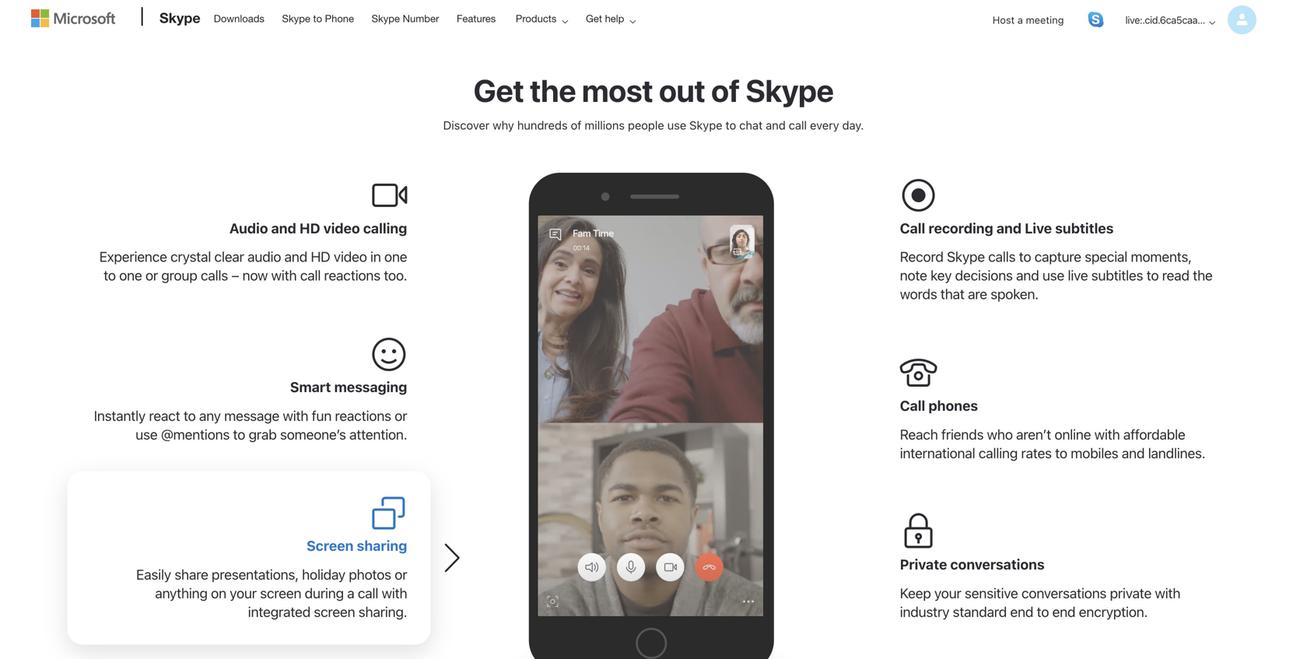 Task type: describe. For each thing, give the bounding box(es) containing it.
@mentions
[[161, 426, 230, 443]]

calls inside experience crystal clear audio and hd video in one to one or group calls – now with call reactions too.
[[201, 267, 228, 284]]

online
[[1055, 426, 1091, 443]]

instantly
[[94, 407, 146, 424]]

message
[[224, 407, 279, 424]]

and inside experience crystal clear audio and hd video in one to one or group calls – now with call reactions too.
[[284, 248, 307, 265]]

audio
[[248, 248, 281, 265]]

skype link
[[152, 0, 205, 41]]

get the most out of skype
[[473, 72, 834, 109]]

to down message
[[233, 426, 245, 443]]

decisions
[[955, 267, 1013, 284]]

anything
[[155, 585, 208, 601]]

screen
[[307, 537, 354, 554]]


[[900, 354, 937, 391]]

or inside instantly react to any message with fun reactions or use @mentions to grab someone's attention.
[[395, 407, 407, 424]]

0 vertical spatial call
[[789, 118, 807, 132]]

call phones
[[900, 397, 978, 414]]

1 vertical spatial one
[[119, 267, 142, 284]]

call for 
[[900, 220, 925, 236]]

are
[[968, 286, 987, 302]]

who
[[987, 426, 1013, 443]]

get help
[[586, 12, 624, 25]]

your inside keep your sensitive conversations private with industry standard end to end encryption.
[[934, 585, 961, 601]]

keep your sensitive conversations private with industry standard end to end encryption.
[[900, 585, 1180, 620]]

phone
[[325, 12, 354, 25]]

read
[[1162, 267, 1189, 284]]

the inside the record skype calls to capture special moments, note key decisions and use live subtitles to read the words that are spoken.
[[1193, 267, 1213, 284]]

affordable
[[1123, 426, 1185, 443]]

capture
[[1035, 248, 1081, 265]]


[[370, 177, 407, 214]]

in
[[370, 248, 381, 265]]

video inside experience crystal clear audio and hd video in one to one or group calls – now with call reactions too.
[[334, 248, 367, 265]]

audio and hd video calling
[[229, 220, 407, 236]]

–
[[231, 267, 239, 284]]

hd inside experience crystal clear audio and hd video in one to one or group calls – now with call reactions too.
[[311, 248, 330, 265]]

discover why hundreds of millions people use skype to chat and call every day.
[[443, 118, 864, 132]]

host a meeting
[[993, 14, 1064, 26]]


[[900, 513, 937, 550]]

moments,
[[1131, 248, 1192, 265]]

avatar image
[[1228, 5, 1257, 34]]

 link
[[1088, 12, 1104, 27]]

call recording and live subtitles
[[900, 220, 1114, 236]]

number
[[403, 12, 439, 25]]

words
[[900, 286, 937, 302]]

and right chat at right top
[[766, 118, 786, 132]]

get for get the most out of skype
[[473, 72, 524, 109]]

record
[[900, 248, 944, 265]]

every
[[810, 118, 839, 132]]

reactions inside instantly react to any message with fun reactions or use @mentions to grab someone's attention.
[[335, 407, 391, 424]]

features
[[457, 12, 496, 25]]

rates
[[1021, 445, 1052, 461]]

0 vertical spatial conversations
[[950, 556, 1045, 573]]

live:.cid.6ca5caa... link
[[1113, 0, 1257, 40]]

with for 
[[1155, 585, 1180, 601]]

skype to phone
[[282, 12, 354, 25]]

smart messaging
[[290, 379, 407, 395]]

live
[[1068, 267, 1088, 284]]

with for 
[[1094, 426, 1120, 443]]

0 vertical spatial one
[[384, 248, 407, 265]]

a inside easily share presentations, holiday photos or anything on your screen during a call with integrated screen sharing.
[[347, 585, 354, 601]]

note
[[900, 267, 927, 284]]


[[900, 177, 937, 214]]


[[370, 494, 407, 532]]

on
[[211, 585, 226, 601]]

instantly react to any message with fun reactions or use @mentions to grab someone's attention.
[[94, 407, 407, 443]]

0 horizontal spatial screen
[[260, 585, 301, 601]]

call inside easily share presentations, holiday photos or anything on your screen during a call with integrated screen sharing.
[[358, 585, 378, 601]]

group
[[161, 267, 197, 284]]

1 horizontal spatial of
[[711, 72, 740, 109]]

reactions inside experience crystal clear audio and hd video in one to one or group calls – now with call reactions too.
[[324, 267, 380, 284]]

reach friends who aren't online with affordable international calling rates to mobiles and landlines.
[[900, 426, 1206, 461]]

skype left the number
[[372, 12, 400, 25]]

your inside easily share presentations, holiday photos or anything on your screen during a call with integrated screen sharing.
[[230, 585, 257, 601]]

skype up every
[[746, 72, 834, 109]]

calls inside the record skype calls to capture special moments, note key decisions and use live subtitles to read the words that are spoken.
[[988, 248, 1016, 265]]

sharing.
[[359, 603, 407, 620]]

subtitles inside the record skype calls to capture special moments, note key decisions and use live subtitles to read the words that are spoken.
[[1091, 267, 1143, 284]]

host a meeting link
[[980, 0, 1076, 40]]

to left phone
[[313, 12, 322, 25]]

menu bar containing host a meeting
[[31, 0, 1276, 81]]

to inside reach friends who aren't online with affordable international calling rates to mobiles and landlines.
[[1055, 445, 1067, 461]]

to down live
[[1019, 248, 1031, 265]]

and inside reach friends who aren't online with affordable international calling rates to mobiles and landlines.
[[1122, 445, 1145, 461]]

skype inside the record skype calls to capture special moments, note key decisions and use live subtitles to read the words that are spoken.
[[947, 248, 985, 265]]

conversations inside keep your sensitive conversations private with industry standard end to end encryption.
[[1022, 585, 1107, 601]]

chat
[[739, 118, 763, 132]]

host
[[993, 14, 1015, 26]]

clear
[[214, 248, 244, 265]]

international
[[900, 445, 975, 461]]

crystal
[[170, 248, 211, 265]]

reach
[[900, 426, 938, 443]]

to down moments,
[[1147, 267, 1159, 284]]

record skype calls to capture special moments, note key decisions and use live subtitles to read the words that are spoken.
[[900, 248, 1213, 302]]

holiday
[[302, 566, 345, 583]]

get help button
[[576, 0, 648, 38]]

live:.cid.6ca5caa...
[[1125, 14, 1205, 26]]

or inside experience crystal clear audio and hd video in one to one or group calls – now with call reactions too.
[[145, 267, 158, 284]]

photos
[[349, 566, 391, 583]]

with for 
[[283, 407, 308, 424]]



Task type: vqa. For each thing, say whether or not it's contained in the screenshot.
using to the bottom
no



Task type: locate. For each thing, give the bounding box(es) containing it.
meeting
[[1026, 14, 1064, 26]]

1 horizontal spatial one
[[384, 248, 407, 265]]

reactions
[[324, 267, 380, 284], [335, 407, 391, 424]]

that
[[941, 286, 965, 302]]

sensitive
[[965, 585, 1018, 601]]

reactions down in
[[324, 267, 380, 284]]

with down audio
[[271, 267, 297, 284]]

with inside keep your sensitive conversations private with industry standard end to end encryption.
[[1155, 585, 1180, 601]]

2 call from the top
[[900, 397, 925, 414]]

downloads
[[214, 12, 264, 25]]

0 horizontal spatial use
[[136, 426, 158, 443]]

screen down during
[[314, 603, 355, 620]]

most
[[582, 72, 653, 109]]

skype up decisions
[[947, 248, 985, 265]]

the up hundreds at the left top of page
[[530, 72, 576, 109]]

2 vertical spatial use
[[136, 426, 158, 443]]

the right the read
[[1193, 267, 1213, 284]]

and left live
[[997, 220, 1022, 236]]

1 vertical spatial call
[[900, 397, 925, 414]]

experience crystal clear audio and hd video in one to one or group calls – now with call reactions too.
[[99, 248, 407, 284]]

get up the why
[[473, 72, 524, 109]]

1 horizontal spatial use
[[667, 118, 686, 132]]

1 vertical spatial of
[[571, 118, 582, 132]]

subtitles up special
[[1055, 220, 1114, 236]]

your down 'presentations,'
[[230, 585, 257, 601]]

one
[[384, 248, 407, 265], [119, 267, 142, 284]]

0 horizontal spatial a
[[347, 585, 354, 601]]

use down react
[[136, 426, 158, 443]]

industry
[[900, 603, 949, 620]]

1 horizontal spatial screen
[[314, 603, 355, 620]]

with inside easily share presentations, holiday photos or anything on your screen during a call with integrated screen sharing.
[[382, 585, 407, 601]]

encryption.
[[1079, 603, 1148, 620]]

0 horizontal spatial calls
[[201, 267, 228, 284]]

to inside keep your sensitive conversations private with industry standard end to end encryption.
[[1037, 603, 1049, 620]]

get
[[586, 12, 602, 25], [473, 72, 524, 109]]

1 vertical spatial subtitles
[[1091, 267, 1143, 284]]

live
[[1025, 220, 1052, 236]]

calling down who
[[979, 445, 1018, 461]]

friends
[[941, 426, 984, 443]]

products button
[[506, 0, 581, 38]]

2 vertical spatial or
[[395, 566, 407, 583]]

0 vertical spatial hd
[[300, 220, 320, 236]]

attention.
[[349, 426, 407, 443]]

2 end from the left
[[1052, 603, 1076, 620]]

calls left "–"
[[201, 267, 228, 284]]

microsoft image
[[31, 9, 115, 27]]

hd right audio
[[300, 220, 320, 236]]

experience
[[99, 248, 167, 265]]

calling
[[363, 220, 407, 236], [979, 445, 1018, 461]]

calling inside reach friends who aren't online with affordable international calling rates to mobiles and landlines.
[[979, 445, 1018, 461]]

hd
[[300, 220, 320, 236], [311, 248, 330, 265]]

and up audio
[[271, 220, 296, 236]]


[[370, 335, 407, 373]]

someone's
[[280, 426, 346, 443]]

products
[[516, 12, 557, 25]]

1 vertical spatial or
[[395, 407, 407, 424]]

call
[[900, 220, 925, 236], [900, 397, 925, 414]]

or right photos
[[395, 566, 407, 583]]

key
[[931, 267, 952, 284]]

0 horizontal spatial calling
[[363, 220, 407, 236]]

screen up integrated at the bottom of page
[[260, 585, 301, 601]]

with right private
[[1155, 585, 1180, 601]]

standard
[[953, 603, 1007, 620]]

hundreds
[[517, 118, 568, 132]]

to
[[313, 12, 322, 25], [726, 118, 736, 132], [1019, 248, 1031, 265], [104, 267, 116, 284], [1147, 267, 1159, 284], [184, 407, 196, 424], [233, 426, 245, 443], [1055, 445, 1067, 461], [1037, 603, 1049, 620]]

or inside easily share presentations, holiday photos or anything on your screen during a call with integrated screen sharing.
[[395, 566, 407, 583]]

keep
[[900, 585, 931, 601]]

menu bar
[[31, 0, 1276, 81]]

call down photos
[[358, 585, 378, 601]]

1 vertical spatial use
[[1043, 267, 1064, 284]]

use right people
[[667, 118, 686, 132]]

and
[[766, 118, 786, 132], [271, 220, 296, 236], [997, 220, 1022, 236], [284, 248, 307, 265], [1016, 267, 1039, 284], [1122, 445, 1145, 461]]

calls
[[988, 248, 1016, 265], [201, 267, 228, 284]]

skype down out
[[689, 118, 722, 132]]

video showcase of features available on skype. skype provides you with audio and hd video calling, smart messaging, screen sharing, call recording and live subtitles, call to phones and on top of all we're keeping your conversations private. element
[[538, 216, 764, 617]]

1 horizontal spatial end
[[1052, 603, 1076, 620]]

0 vertical spatial a
[[1018, 14, 1023, 26]]

share
[[175, 566, 208, 583]]

one up too.
[[384, 248, 407, 265]]

reactions up attention.
[[335, 407, 391, 424]]

video
[[323, 220, 360, 236], [334, 248, 367, 265]]

calling up in
[[363, 220, 407, 236]]

end
[[1010, 603, 1033, 620], [1052, 603, 1076, 620]]

to down online
[[1055, 445, 1067, 461]]

and inside the record skype calls to capture special moments, note key decisions and use live subtitles to read the words that are spoken.
[[1016, 267, 1039, 284]]

a right during
[[347, 585, 354, 601]]

call left every
[[789, 118, 807, 132]]

a
[[1018, 14, 1023, 26], [347, 585, 354, 601]]

with inside instantly react to any message with fun reactions or use @mentions to grab someone's attention.
[[283, 407, 308, 424]]

integrated
[[248, 603, 310, 620]]

0 vertical spatial the
[[530, 72, 576, 109]]

with inside experience crystal clear audio and hd video in one to one or group calls – now with call reactions too.
[[271, 267, 297, 284]]

0 horizontal spatial the
[[530, 72, 576, 109]]

1 horizontal spatial your
[[934, 585, 961, 601]]

messaging
[[334, 379, 407, 395]]

your
[[230, 585, 257, 601], [934, 585, 961, 601]]

0 vertical spatial use
[[667, 118, 686, 132]]

call for 
[[900, 397, 925, 414]]

skype to phone link
[[275, 0, 361, 37]]

with up sharing.
[[382, 585, 407, 601]]

during
[[305, 585, 344, 601]]

special
[[1085, 248, 1127, 265]]

the
[[530, 72, 576, 109], [1193, 267, 1213, 284]]

use inside instantly react to any message with fun reactions or use @mentions to grab someone's attention.
[[136, 426, 158, 443]]

skype left phone
[[282, 12, 310, 25]]

private conversations
[[900, 556, 1045, 573]]

to inside experience crystal clear audio and hd video in one to one or group calls – now with call reactions too.
[[104, 267, 116, 284]]

call
[[789, 118, 807, 132], [300, 267, 321, 284], [358, 585, 378, 601]]

0 vertical spatial or
[[145, 267, 158, 284]]

day.
[[842, 118, 864, 132]]

to up @mentions
[[184, 407, 196, 424]]

of up chat at right top
[[711, 72, 740, 109]]

and down affordable
[[1122, 445, 1145, 461]]

0 vertical spatial get
[[586, 12, 602, 25]]

recording
[[929, 220, 993, 236]]

1 horizontal spatial calls
[[988, 248, 1016, 265]]

arrow down image
[[1203, 13, 1222, 32]]

subtitles down special
[[1091, 267, 1143, 284]]

private
[[900, 556, 947, 573]]

0 vertical spatial video
[[323, 220, 360, 236]]

call down audio and hd video calling
[[300, 267, 321, 284]]

get left help
[[586, 12, 602, 25]]

use down "capture"
[[1043, 267, 1064, 284]]

end left encryption.
[[1052, 603, 1076, 620]]

skype
[[159, 9, 200, 26], [282, 12, 310, 25], [372, 12, 400, 25], [746, 72, 834, 109], [689, 118, 722, 132], [947, 248, 985, 265]]

skype number link
[[365, 0, 446, 37]]

and up spoken.
[[1016, 267, 1039, 284]]

one down experience at the top left of the page
[[119, 267, 142, 284]]

1 vertical spatial calls
[[201, 267, 228, 284]]

0 horizontal spatial call
[[300, 267, 321, 284]]

1 vertical spatial the
[[1193, 267, 1213, 284]]

now
[[242, 267, 268, 284]]

1 vertical spatial calling
[[979, 445, 1018, 461]]

0 horizontal spatial your
[[230, 585, 257, 601]]

call inside experience crystal clear audio and hd video in one to one or group calls – now with call reactions too.
[[300, 267, 321, 284]]

and right audio
[[284, 248, 307, 265]]

0 vertical spatial screen
[[260, 585, 301, 601]]

2 horizontal spatial call
[[789, 118, 807, 132]]

features link
[[450, 0, 503, 37]]

react
[[149, 407, 180, 424]]

presentations,
[[212, 566, 299, 583]]

0 vertical spatial calling
[[363, 220, 407, 236]]

1 your from the left
[[230, 585, 257, 601]]

1 vertical spatial reactions
[[335, 407, 391, 424]]

end down sensitive
[[1010, 603, 1033, 620]]

1 vertical spatial conversations
[[1022, 585, 1107, 601]]

with
[[271, 267, 297, 284], [283, 407, 308, 424], [1094, 426, 1120, 443], [382, 585, 407, 601], [1155, 585, 1180, 601]]

sharing
[[357, 537, 407, 554]]

1 vertical spatial get
[[473, 72, 524, 109]]

aren't
[[1016, 426, 1051, 443]]

any
[[199, 407, 221, 424]]

grab
[[249, 426, 277, 443]]

people
[[628, 118, 664, 132]]

calls up decisions
[[988, 248, 1016, 265]]

call up reach
[[900, 397, 925, 414]]

or up attention.
[[395, 407, 407, 424]]

to left chat at right top
[[726, 118, 736, 132]]

get for get help
[[586, 12, 602, 25]]

or
[[145, 267, 158, 284], [395, 407, 407, 424], [395, 566, 407, 583]]

0 horizontal spatial end
[[1010, 603, 1033, 620]]

hd down audio and hd video calling
[[311, 248, 330, 265]]

mobiles
[[1071, 445, 1118, 461]]

to right standard
[[1037, 603, 1049, 620]]

0 vertical spatial subtitles
[[1055, 220, 1114, 236]]

use inside the record skype calls to capture special moments, note key decisions and use live subtitles to read the words that are spoken.
[[1043, 267, 1064, 284]]

skype number
[[372, 12, 439, 25]]

fun
[[312, 407, 332, 424]]

call up record
[[900, 220, 925, 236]]

1 end from the left
[[1010, 603, 1033, 620]]

spoken.
[[991, 286, 1039, 302]]

millions
[[585, 118, 625, 132]]

1 horizontal spatial a
[[1018, 14, 1023, 26]]

2 your from the left
[[934, 585, 961, 601]]

1 horizontal spatial the
[[1193, 267, 1213, 284]]

0 vertical spatial reactions
[[324, 267, 380, 284]]

0 horizontal spatial one
[[119, 267, 142, 284]]

audio
[[229, 220, 268, 236]]

conversations up encryption.
[[1022, 585, 1107, 601]]

1 horizontal spatial calling
[[979, 445, 1018, 461]]

1 vertical spatial hd
[[311, 248, 330, 265]]

with up someone's
[[283, 407, 308, 424]]

2 horizontal spatial use
[[1043, 267, 1064, 284]]

out
[[659, 72, 705, 109]]

conversations up sensitive
[[950, 556, 1045, 573]]

0 vertical spatial call
[[900, 220, 925, 236]]

2 vertical spatial call
[[358, 585, 378, 601]]

0 horizontal spatial get
[[473, 72, 524, 109]]

1 vertical spatial a
[[347, 585, 354, 601]]

your up industry
[[934, 585, 961, 601]]

with up mobiles
[[1094, 426, 1120, 443]]

skype inside 'link'
[[159, 9, 200, 26]]

1 call from the top
[[900, 220, 925, 236]]

0 vertical spatial calls
[[988, 248, 1016, 265]]

easily
[[136, 566, 171, 583]]

with inside reach friends who aren't online with affordable international calling rates to mobiles and landlines.
[[1094, 426, 1120, 443]]

skype left downloads link
[[159, 9, 200, 26]]

0 horizontal spatial of
[[571, 118, 582, 132]]

screen
[[260, 585, 301, 601], [314, 603, 355, 620]]

too.
[[384, 267, 407, 284]]

easily share presentations, holiday photos or anything on your screen during a call with integrated screen sharing.
[[136, 566, 407, 620]]

1 vertical spatial video
[[334, 248, 367, 265]]

1 vertical spatial screen
[[314, 603, 355, 620]]

or down experience at the top left of the page
[[145, 267, 158, 284]]

screen sharing
[[307, 537, 407, 554]]

1 horizontal spatial call
[[358, 585, 378, 601]]

0 vertical spatial of
[[711, 72, 740, 109]]

to down experience at the top left of the page
[[104, 267, 116, 284]]

of left millions
[[571, 118, 582, 132]]

get inside get help dropdown button
[[586, 12, 602, 25]]

a right 'host'
[[1018, 14, 1023, 26]]

discover
[[443, 118, 490, 132]]

1 horizontal spatial get
[[586, 12, 602, 25]]

use
[[667, 118, 686, 132], [1043, 267, 1064, 284], [136, 426, 158, 443]]

smart
[[290, 379, 331, 395]]

1 vertical spatial call
[[300, 267, 321, 284]]



